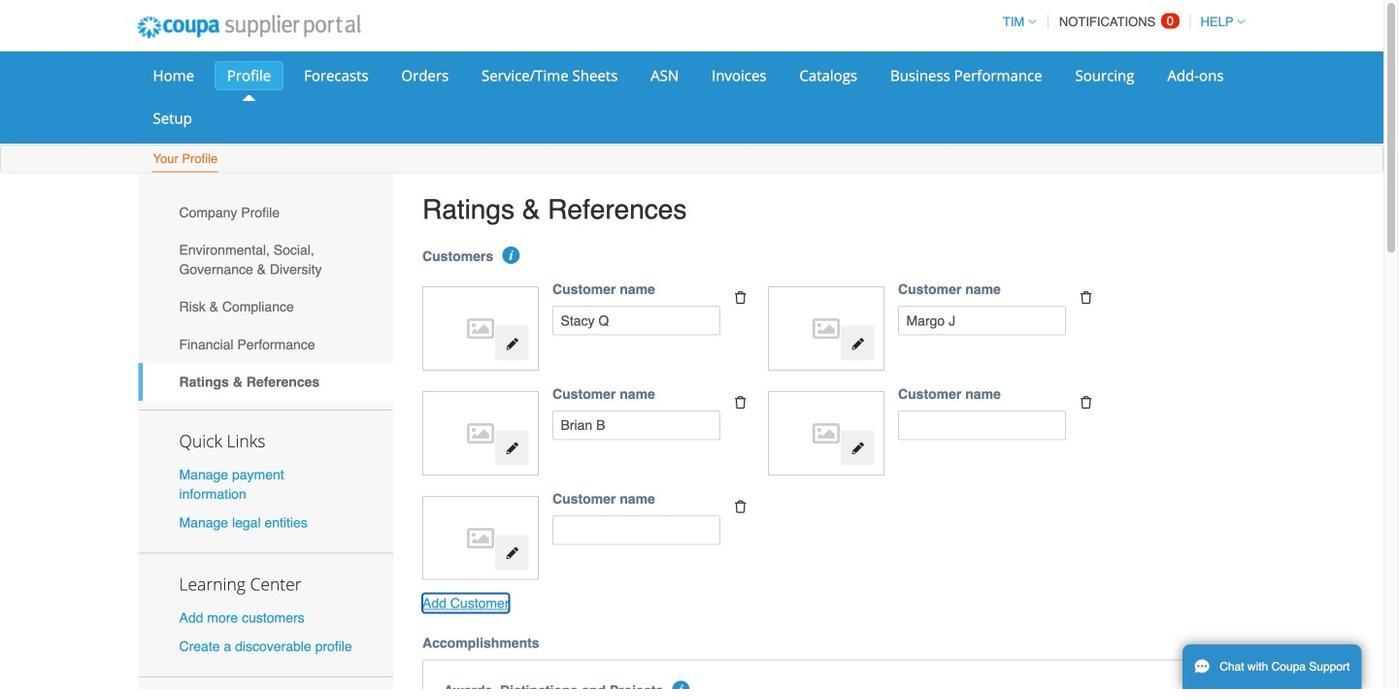 Task type: locate. For each thing, give the bounding box(es) containing it.
None text field
[[553, 306, 721, 336], [553, 411, 721, 441], [899, 411, 1067, 441], [553, 306, 721, 336], [553, 411, 721, 441], [899, 411, 1067, 441]]

navigation
[[995, 3, 1246, 41]]

coupa supplier portal image
[[124, 3, 374, 51]]

None text field
[[899, 306, 1067, 336], [553, 516, 721, 545], [899, 306, 1067, 336], [553, 516, 721, 545]]

change image image
[[506, 337, 519, 351], [851, 337, 865, 351], [506, 442, 519, 456], [851, 442, 865, 456], [506, 547, 519, 561]]

logo image
[[433, 297, 529, 361], [778, 297, 875, 361], [433, 402, 529, 466], [778, 402, 875, 466], [433, 506, 529, 571]]



Task type: describe. For each thing, give the bounding box(es) containing it.
additional information image
[[673, 682, 690, 690]]

additional information image
[[503, 247, 520, 264]]



Task type: vqa. For each thing, say whether or not it's contained in the screenshot.
the leftmost information
no



